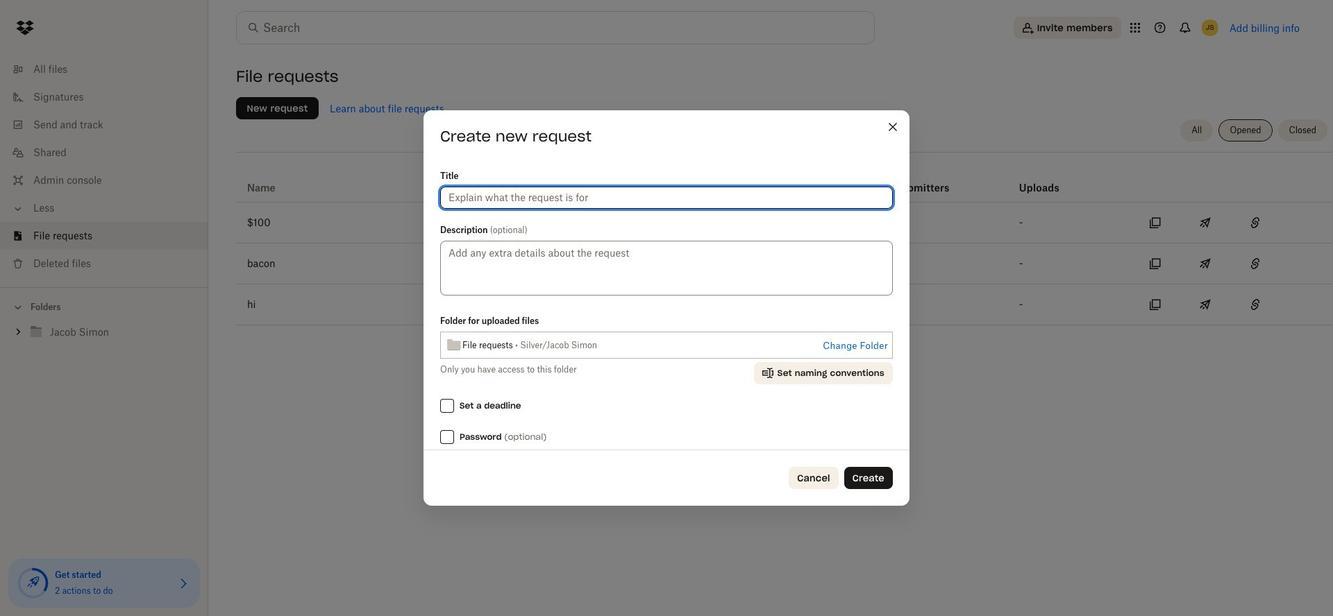 Task type: locate. For each thing, give the bounding box(es) containing it.
2 vertical spatial copy link image
[[1247, 296, 1264, 313]]

2 row from the top
[[236, 203, 1333, 244]]

3 column header from the left
[[1019, 163, 1075, 196]]

2 horizontal spatial column header
[[1019, 163, 1075, 196]]

3 row from the top
[[236, 244, 1333, 285]]

send email image
[[1197, 215, 1214, 231]]

0 horizontal spatial column header
[[707, 163, 790, 196]]

table
[[236, 158, 1333, 326]]

0 vertical spatial copy link image
[[1247, 215, 1264, 231]]

1 cell from the top
[[1283, 203, 1333, 243]]

1 vertical spatial copy link image
[[1247, 256, 1264, 272]]

0 vertical spatial cell
[[1283, 203, 1333, 243]]

list
[[0, 47, 208, 287]]

2 column header from the left
[[894, 163, 950, 196]]

copy email image
[[1147, 256, 1164, 272], [1147, 296, 1164, 313]]

copy link image for second cell from the bottom of the page
[[1247, 215, 1264, 231]]

1 row from the top
[[236, 158, 1333, 203]]

less image
[[11, 202, 25, 216]]

cell
[[1283, 203, 1333, 243], [1283, 285, 1333, 325]]

copy link image
[[1247, 215, 1264, 231], [1247, 256, 1264, 272], [1247, 296, 1264, 313]]

0 vertical spatial send email image
[[1197, 256, 1214, 272]]

1 vertical spatial copy email image
[[1147, 296, 1164, 313]]

1 vertical spatial cell
[[1283, 285, 1333, 325]]

copy link image for 2nd cell from the top
[[1247, 296, 1264, 313]]

2 copy link image from the top
[[1247, 256, 1264, 272]]

1 send email image from the top
[[1197, 256, 1214, 272]]

column header
[[707, 163, 790, 196], [894, 163, 950, 196], [1019, 163, 1075, 196]]

3 copy link image from the top
[[1247, 296, 1264, 313]]

dialog
[[424, 110, 910, 506]]

1 copy link image from the top
[[1247, 215, 1264, 231]]

1 vertical spatial send email image
[[1197, 296, 1214, 313]]

row group
[[236, 203, 1333, 326]]

1 horizontal spatial column header
[[894, 163, 950, 196]]

row
[[236, 158, 1333, 203], [236, 203, 1333, 244], [236, 244, 1333, 285], [236, 285, 1333, 326]]

list item
[[0, 222, 208, 250]]

dropbox image
[[11, 14, 39, 42]]

0 vertical spatial copy email image
[[1147, 256, 1164, 272]]

4 row from the top
[[236, 285, 1333, 326]]

send email image
[[1197, 256, 1214, 272], [1197, 296, 1214, 313]]



Task type: describe. For each thing, give the bounding box(es) containing it.
2 cell from the top
[[1283, 285, 1333, 325]]

copy email image
[[1147, 215, 1164, 231]]

1 column header from the left
[[707, 163, 790, 196]]

Explain what the request is for text field
[[449, 190, 885, 206]]

2 copy email image from the top
[[1147, 296, 1164, 313]]

1 copy email image from the top
[[1147, 256, 1164, 272]]

2 send email image from the top
[[1197, 296, 1214, 313]]

Add any extra details about the request text field
[[440, 241, 893, 296]]



Task type: vqa. For each thing, say whether or not it's contained in the screenshot.
1st Copy link icon from the top Copy email icon
yes



